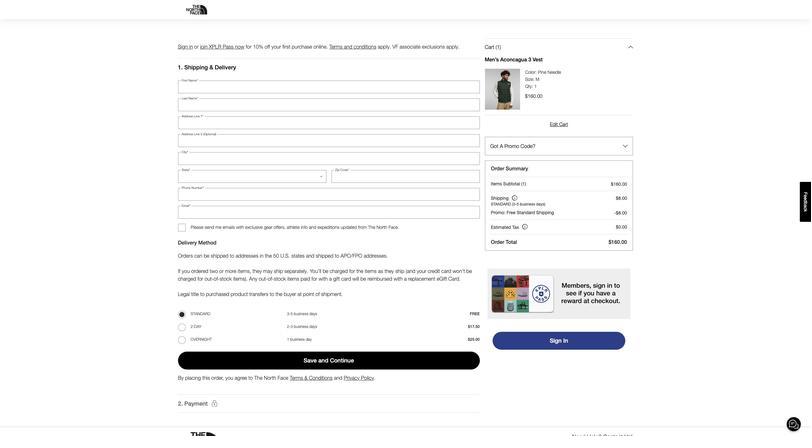 Task type: describe. For each thing, give the bounding box(es) containing it.
1 stock from the left
[[220, 276, 232, 282]]

associate
[[400, 44, 421, 50]]

sign for sign in or join xplr pass now for 10% off your first purchase online. terms and conditions apply. vf associate exclusions apply.
[[178, 44, 188, 50]]

and left privacy
[[334, 375, 342, 381]]

1 $8.00 from the top
[[616, 195, 627, 201]]

qty:
[[525, 83, 533, 89]]

off
[[265, 44, 270, 50]]

zip
[[335, 168, 340, 172]]

2. payment
[[178, 400, 208, 407]]

estimated
[[491, 224, 511, 230]]

product
[[231, 291, 248, 297]]

days)
[[536, 202, 546, 207]]

won't
[[453, 268, 465, 274]]

exclusive
[[245, 225, 263, 230]]

1 inside the color: pine needle size: m qty: 1
[[535, 83, 537, 89]]

join
[[200, 44, 208, 50]]

be right the can
[[204, 253, 209, 259]]

order total
[[491, 239, 517, 245]]

1 vertical spatial shipping
[[491, 196, 510, 201]]

$17.50
[[468, 324, 480, 329]]

1 horizontal spatial 5
[[517, 202, 519, 207]]

purchased
[[206, 291, 229, 297]]

d
[[803, 200, 809, 202]]

1 vertical spatial terms
[[290, 375, 303, 381]]

3-
[[287, 311, 291, 316]]

cart (1)
[[485, 44, 501, 50]]

at
[[298, 291, 302, 297]]

men's aconcagua 3 vest link
[[485, 56, 543, 64]]

3-5 business days
[[287, 311, 317, 316]]

items).
[[233, 276, 248, 282]]

expeditions
[[318, 225, 340, 230]]

your inside if you ordered two or more items, they may ship separately. you'll be charged for the items as they ship (and your credit card won't be charged for out-of-stock items). any out-of-stock items paid for with a gift card will be reimbursed with a replacement egift card.
[[417, 268, 427, 274]]

pine
[[538, 69, 547, 75]]

1 e from the top
[[803, 195, 809, 197]]

Address Line 2 (Optional) text field
[[178, 134, 480, 147]]

a inside f e e d b a c k button
[[803, 205, 809, 207]]

1 of- from the left
[[214, 276, 220, 282]]

1 apply. from the left
[[378, 44, 391, 50]]

standard for standard (3-5 business days)
[[491, 202, 511, 207]]

1 vertical spatial the
[[254, 375, 263, 381]]

the for shipped
[[265, 253, 272, 259]]

Last Name text field
[[178, 99, 480, 111]]

Phone Number telephone field
[[178, 188, 480, 201]]

gift
[[333, 276, 340, 282]]

in
[[563, 337, 568, 344]]

0 vertical spatial or
[[194, 44, 199, 50]]

reimbursed
[[368, 276, 392, 282]]

conditions
[[354, 44, 376, 50]]

0 vertical spatial the
[[368, 225, 375, 230]]

got
[[490, 143, 499, 149]]

0 horizontal spatial 3
[[291, 324, 293, 329]]

transfers
[[249, 291, 268, 297]]

items subtotal (1)
[[491, 181, 526, 186]]

items,
[[238, 268, 251, 274]]

or inside if you ordered two or more items, they may ship separately. you'll be charged for the items as they ship (and your credit card won't be charged for out-of-stock items). any out-of-stock items paid for with a gift card will be reimbursed with a replacement egift card.
[[219, 268, 224, 274]]

2 apply. from the left
[[446, 44, 460, 50]]

agree
[[235, 375, 247, 381]]

to left apo/fpo
[[335, 253, 339, 259]]

estimated tax
[[491, 224, 520, 230]]

code?
[[521, 143, 536, 149]]

the inside if you ordered two or more items, they may ship separately. you'll be charged for the items as they ship (and your credit card won't be charged for out-of-stock items). any out-of-stock items paid for with a gift card will be reimbursed with a replacement egift card.
[[357, 268, 364, 274]]

2 horizontal spatial with
[[394, 276, 403, 282]]

you inside if you ordered two or more items, they may ship separately. you'll be charged for the items as they ship (and your credit card won't be charged for out-of-stock items). any out-of-stock items paid for with a gift card will be reimbursed with a replacement egift card.
[[182, 268, 190, 274]]

0 horizontal spatial a
[[329, 276, 332, 282]]

men's aconcagua 3 vest image
[[485, 69, 520, 110]]

Address Line 1 text field
[[178, 116, 480, 129]]

1 vertical spatial delivery
[[178, 240, 197, 246]]

2 horizontal spatial shipping
[[536, 210, 554, 215]]

0 vertical spatial $160.00
[[525, 93, 543, 99]]

to left addresses
[[230, 253, 234, 259]]

buyer
[[284, 291, 296, 297]]

(optional)
[[203, 132, 216, 136]]

1 horizontal spatial 3
[[529, 57, 531, 63]]

conditions
[[309, 375, 333, 381]]

and left conditions
[[344, 44, 352, 50]]

2.
[[178, 400, 183, 407]]

business up standard
[[520, 202, 535, 207]]

1 horizontal spatial delivery
[[215, 64, 236, 71]]

1. shipping & delivery
[[178, 64, 236, 71]]

continue
[[330, 357, 354, 364]]

1 vertical spatial &
[[305, 375, 308, 381]]

overnight
[[191, 337, 212, 342]]

apo/fpo
[[341, 253, 362, 259]]

sign in
[[550, 337, 568, 344]]

edit cart button
[[550, 120, 568, 128]]

paid
[[301, 276, 310, 282]]

total
[[506, 239, 517, 245]]

size:
[[525, 76, 535, 82]]

xplr
[[209, 44, 221, 50]]

f e e d b a c k button
[[800, 182, 811, 222]]

more
[[225, 268, 236, 274]]

can
[[194, 253, 202, 259]]

1 vertical spatial in
[[260, 253, 264, 259]]

business left day
[[290, 337, 305, 342]]

last
[[182, 96, 188, 100]]

1 ship from the left
[[274, 268, 283, 274]]

2 of- from the left
[[268, 276, 274, 282]]

to right agree
[[249, 375, 253, 381]]

as
[[378, 268, 383, 274]]

from
[[358, 225, 367, 230]]

1 business day
[[287, 337, 312, 342]]

2- for day
[[191, 324, 194, 329]]

k
[[803, 209, 809, 212]]

purchase
[[292, 44, 312, 50]]

join xplr pass now link
[[200, 44, 244, 50]]

sign in link
[[178, 44, 193, 50]]

tax
[[512, 224, 519, 230]]

men's aconcagua 3 vest
[[485, 57, 543, 63]]

2 ship from the left
[[395, 268, 405, 274]]

address for address line 2 (optional)
[[182, 132, 193, 136]]

promo:
[[491, 210, 506, 215]]

save and continue button
[[178, 352, 480, 370]]

updated
[[341, 225, 357, 230]]

(and
[[406, 268, 416, 274]]

last name
[[182, 96, 197, 100]]

0 horizontal spatial items
[[287, 276, 299, 282]]

to right transfers
[[270, 291, 274, 297]]

items
[[491, 181, 502, 186]]

online.
[[314, 44, 328, 50]]

address line 1
[[182, 114, 202, 118]]

shipping tooltip image
[[511, 194, 519, 202]]

$0.00
[[616, 224, 627, 230]]

sign in button
[[493, 332, 626, 350]]

(1) inside dropdown button
[[496, 44, 501, 50]]

policy
[[361, 375, 374, 381]]

0 vertical spatial your
[[272, 44, 281, 50]]

Zip Code text field
[[331, 170, 480, 183]]

line for 2
[[194, 132, 200, 136]]

1 horizontal spatial terms
[[329, 44, 343, 50]]

be right will
[[361, 276, 366, 282]]

c
[[803, 207, 809, 210]]

2
[[201, 132, 202, 136]]

0 horizontal spatial with
[[236, 225, 244, 230]]

placing
[[185, 375, 201, 381]]

athlete
[[287, 225, 300, 230]]

be right the won't
[[467, 268, 472, 274]]

offers,
[[274, 225, 286, 230]]

and inside button
[[318, 357, 329, 364]]

50
[[273, 253, 279, 259]]

needle
[[548, 69, 561, 75]]

this
[[202, 375, 210, 381]]

0 vertical spatial &
[[210, 64, 213, 71]]

2 they from the left
[[385, 268, 394, 274]]

edit
[[550, 121, 558, 127]]



Task type: locate. For each thing, give the bounding box(es) containing it.
m
[[536, 76, 540, 82]]

0 horizontal spatial sign
[[178, 44, 188, 50]]

sign for sign in
[[550, 337, 562, 344]]

a down (and
[[404, 276, 407, 282]]

or left join
[[194, 44, 199, 50]]

$160.00 for order total
[[609, 239, 627, 245]]

payment
[[184, 400, 208, 407]]

pass
[[223, 44, 234, 50]]

1 horizontal spatial charged
[[330, 268, 348, 274]]

2 stock from the left
[[274, 276, 286, 282]]

you left agree
[[225, 375, 233, 381]]

2 vertical spatial shipping
[[536, 210, 554, 215]]

for up will
[[349, 268, 355, 274]]

None text field
[[179, 170, 325, 183]]

0 vertical spatial $8.00
[[616, 195, 627, 201]]

legal
[[178, 291, 190, 297]]

(1) up the men's
[[496, 44, 501, 50]]

1 address from the top
[[182, 114, 193, 118]]

$8.00 up $0.00
[[616, 210, 627, 216]]

shipping down days)
[[536, 210, 554, 215]]

your right off
[[272, 44, 281, 50]]

two
[[210, 268, 218, 274]]

subtotal
[[503, 181, 520, 186]]

1 right qty:
[[535, 83, 537, 89]]

1 they from the left
[[253, 268, 262, 274]]

items down separately.
[[287, 276, 299, 282]]

cart inside button
[[559, 121, 568, 127]]

1 vertical spatial north
[[264, 375, 276, 381]]

0 horizontal spatial stock
[[220, 276, 232, 282]]

0 horizontal spatial 5
[[291, 311, 293, 316]]

2 vertical spatial the
[[276, 291, 283, 297]]

for down ordered
[[198, 276, 203, 282]]

0 vertical spatial items
[[365, 268, 377, 274]]

the left buyer
[[276, 291, 283, 297]]

1 vertical spatial charged
[[178, 276, 196, 282]]

cart up the men's
[[485, 44, 494, 50]]

legal title to purchased product transfers to the buyer at point of shipment.
[[178, 291, 343, 297]]

0 vertical spatial shipping
[[184, 64, 208, 71]]

1 horizontal spatial north
[[377, 225, 387, 230]]

3 down the 3-
[[291, 324, 293, 329]]

2 vertical spatial $160.00
[[609, 239, 627, 245]]

line for 1
[[194, 114, 200, 118]]

now
[[235, 44, 244, 50]]

the for shipment.
[[276, 291, 283, 297]]

and right info
[[309, 225, 316, 230]]

1 horizontal spatial 2-
[[287, 324, 291, 329]]

(3-
[[512, 202, 517, 207]]

10%
[[253, 44, 263, 50]]

1 horizontal spatial cart
[[559, 121, 568, 127]]

order summary
[[491, 166, 528, 172]]

promo: free standard shipping
[[491, 210, 554, 215]]

standard
[[517, 210, 535, 215]]

0 horizontal spatial out-
[[205, 276, 214, 282]]

name right last
[[189, 96, 197, 100]]

name for first name
[[189, 78, 197, 82]]

2 horizontal spatial 1
[[535, 83, 537, 89]]

with
[[236, 225, 244, 230], [319, 276, 328, 282], [394, 276, 403, 282]]

ship
[[274, 268, 283, 274], [395, 268, 405, 274]]

e up b
[[803, 197, 809, 200]]

1 vertical spatial sign
[[550, 337, 562, 344]]

city
[[182, 150, 187, 154]]

and right save
[[318, 357, 329, 364]]

by
[[178, 375, 184, 381]]

0 horizontal spatial shipped
[[211, 253, 229, 259]]

f e e d b a c k
[[803, 192, 809, 212]]

be
[[204, 253, 209, 259], [323, 268, 328, 274], [467, 268, 472, 274], [361, 276, 366, 282]]

name right first
[[189, 78, 197, 82]]

1 down 2-3 business days
[[287, 337, 289, 342]]

1 name from the top
[[189, 78, 197, 82]]

Email email field
[[178, 206, 480, 219]]

stock down separately.
[[274, 276, 286, 282]]

cart right edit
[[559, 121, 568, 127]]

you right if in the left of the page
[[182, 268, 190, 274]]

phone
[[182, 186, 191, 190]]

1 vertical spatial your
[[417, 268, 427, 274]]

gear
[[264, 225, 273, 230]]

$25.00
[[468, 337, 480, 342]]

sign left in
[[550, 337, 562, 344]]

will
[[353, 276, 359, 282]]

2- down the 3-
[[287, 324, 291, 329]]

1 vertical spatial standard
[[191, 312, 210, 316]]

0 vertical spatial terms
[[329, 44, 343, 50]]

card up egift
[[442, 268, 451, 274]]

0 vertical spatial address
[[182, 114, 193, 118]]

method
[[198, 240, 217, 246]]

line up address line 2 (optional)
[[194, 114, 200, 118]]

the north face image
[[179, 432, 220, 436]]

charged up 'gift'
[[330, 268, 348, 274]]

states
[[291, 253, 305, 259]]

orders
[[178, 253, 193, 259]]

delivery down pass
[[215, 64, 236, 71]]

0 horizontal spatial cart
[[485, 44, 494, 50]]

address left 2
[[182, 132, 193, 136]]

address for address line 1
[[182, 114, 193, 118]]

order left total at the right bottom
[[491, 239, 504, 245]]

1 horizontal spatial apply.
[[446, 44, 460, 50]]

1 horizontal spatial sign
[[550, 337, 562, 344]]

0 horizontal spatial your
[[272, 44, 281, 50]]

day
[[194, 324, 201, 329]]

out- down may at bottom
[[259, 276, 268, 282]]

1 horizontal spatial 1
[[287, 337, 289, 342]]

1 vertical spatial (1)
[[521, 181, 526, 186]]

2 vertical spatial 1
[[287, 337, 289, 342]]

charged
[[330, 268, 348, 274], [178, 276, 196, 282]]

please
[[191, 225, 204, 230]]

shipping
[[184, 64, 208, 71], [491, 196, 510, 201], [536, 210, 554, 215]]

if
[[178, 268, 180, 274]]

2 days from the top
[[310, 324, 317, 329]]

email
[[182, 204, 189, 208]]

of
[[316, 291, 320, 297]]

0 horizontal spatial the
[[254, 375, 263, 381]]

shipping up first name
[[184, 64, 208, 71]]

by placing this order, you agree to the north face terms & conditions and privacy policy .
[[178, 375, 376, 381]]

business
[[520, 202, 535, 207], [294, 311, 308, 316], [294, 324, 308, 329], [290, 337, 305, 342]]

card
[[442, 268, 451, 274], [341, 276, 351, 282]]

1 vertical spatial days
[[310, 324, 317, 329]]

5 up 2-3 business days
[[291, 311, 293, 316]]

got a promo code?
[[490, 143, 536, 149]]

in left join
[[189, 44, 193, 50]]

1 horizontal spatial the
[[276, 291, 283, 297]]

1 vertical spatial order
[[491, 239, 504, 245]]

&
[[210, 64, 213, 71], [305, 375, 308, 381]]

privacy policy link
[[344, 375, 374, 381]]

terms & conditions link
[[290, 375, 333, 381]]

2 order from the top
[[491, 239, 504, 245]]

apply. right exclusions
[[446, 44, 460, 50]]

shipped up you'll
[[316, 253, 334, 259]]

aconcagua
[[500, 57, 527, 63]]

order for order total
[[491, 239, 504, 245]]

0 vertical spatial charged
[[330, 268, 348, 274]]

1 out- from the left
[[205, 276, 214, 282]]

0 horizontal spatial 1
[[201, 114, 202, 118]]

may
[[263, 268, 273, 274]]

2 out- from the left
[[259, 276, 268, 282]]

line left 2
[[194, 132, 200, 136]]

1 horizontal spatial stock
[[274, 276, 286, 282]]

2-3 business days
[[287, 324, 317, 329]]

1 vertical spatial line
[[194, 132, 200, 136]]

business down 3-5 business days
[[294, 324, 308, 329]]

$8.00 up -$8.00
[[616, 195, 627, 201]]

and right states
[[306, 253, 314, 259]]

2 shipped from the left
[[316, 253, 334, 259]]

2 e from the top
[[803, 197, 809, 200]]

delivery up orders
[[178, 240, 197, 246]]

2- for 3
[[287, 324, 291, 329]]

1 horizontal spatial or
[[219, 268, 224, 274]]

1 horizontal spatial you
[[225, 375, 233, 381]]

sign inside sign in button
[[550, 337, 562, 344]]

0 vertical spatial 3
[[529, 57, 531, 63]]

2 line from the top
[[194, 132, 200, 136]]

terms right face
[[290, 375, 303, 381]]

promo
[[505, 143, 519, 149]]

& left the conditions
[[305, 375, 308, 381]]

2-day
[[191, 324, 201, 329]]

0 horizontal spatial shipping
[[184, 64, 208, 71]]

1 vertical spatial name
[[189, 96, 197, 100]]

of- down may at bottom
[[268, 276, 274, 282]]

business right the 3-
[[294, 311, 308, 316]]

standard up day
[[191, 312, 210, 316]]

0 vertical spatial in
[[189, 44, 193, 50]]

u.s.
[[280, 253, 290, 259]]

2 $8.00 from the top
[[616, 210, 627, 216]]

order up items
[[491, 166, 504, 172]]

0 horizontal spatial standard
[[191, 312, 210, 316]]

1 horizontal spatial standard
[[491, 202, 511, 207]]

color:
[[525, 69, 537, 75]]

apply. left the vf
[[378, 44, 391, 50]]

stock down more
[[220, 276, 232, 282]]

1 horizontal spatial &
[[305, 375, 308, 381]]

cart (1) button
[[485, 43, 633, 51]]

order
[[491, 166, 504, 172], [491, 239, 504, 245]]

First Name text field
[[178, 81, 480, 93]]

e up d
[[803, 195, 809, 197]]

cart
[[485, 44, 494, 50], [559, 121, 568, 127]]

with down you'll
[[319, 276, 328, 282]]

0 vertical spatial card
[[442, 268, 451, 274]]

items left as
[[365, 268, 377, 274]]

be right you'll
[[323, 268, 328, 274]]

1 horizontal spatial a
[[404, 276, 407, 282]]

estimated tax-tooltip image
[[522, 223, 529, 230]]

sign up 1. at the top
[[178, 44, 188, 50]]

you'll
[[310, 268, 321, 274]]

1 up 2
[[201, 114, 202, 118]]

your up replacement
[[417, 268, 427, 274]]

a up k
[[803, 205, 809, 207]]

days up 2-3 business days
[[310, 311, 317, 316]]

2 address from the top
[[182, 132, 193, 136]]

0 horizontal spatial in
[[189, 44, 193, 50]]

$160.00 down $0.00
[[609, 239, 627, 245]]

0 vertical spatial the
[[265, 253, 272, 259]]

to right "title"
[[200, 291, 205, 297]]

address
[[182, 114, 193, 118], [182, 132, 193, 136]]

days up day
[[310, 324, 317, 329]]

phone number
[[182, 186, 203, 190]]

free
[[470, 312, 480, 316]]

0 vertical spatial you
[[182, 268, 190, 274]]

the left 50
[[265, 253, 272, 259]]

items
[[365, 268, 377, 274], [287, 276, 299, 282]]

terms and conditions link
[[329, 44, 376, 50]]

1 horizontal spatial shipped
[[316, 253, 334, 259]]

standard (3-5 business days)
[[491, 202, 546, 207]]

0 horizontal spatial card
[[341, 276, 351, 282]]

0 horizontal spatial or
[[194, 44, 199, 50]]

ship left (and
[[395, 268, 405, 274]]

standard for standard
[[191, 312, 210, 316]]

members, sign in to see if you have a reward at checkout. image
[[488, 269, 631, 319]]

1 horizontal spatial the
[[368, 225, 375, 230]]

City text field
[[178, 152, 480, 165]]

3 left vest
[[529, 57, 531, 63]]

in
[[189, 44, 193, 50], [260, 253, 264, 259]]

0 vertical spatial delivery
[[215, 64, 236, 71]]

1 horizontal spatial shipping
[[491, 196, 510, 201]]

sign in or join xplr pass now for 10% off your first purchase online. terms and conditions apply. vf associate exclusions apply.
[[178, 44, 460, 50]]

1 horizontal spatial card
[[442, 268, 451, 274]]

name for last name
[[189, 96, 197, 100]]

1 shipped from the left
[[211, 253, 229, 259]]

days for 3-5 business days
[[310, 311, 317, 316]]

1 vertical spatial cart
[[559, 121, 568, 127]]

days for 2-3 business days
[[310, 324, 317, 329]]

addresses.
[[364, 253, 388, 259]]

out- down two
[[205, 276, 214, 282]]

a left 'gift'
[[329, 276, 332, 282]]

out-
[[205, 276, 214, 282], [259, 276, 268, 282]]

face.
[[389, 225, 399, 230]]

north left face.
[[377, 225, 387, 230]]

0 horizontal spatial &
[[210, 64, 213, 71]]

1 horizontal spatial in
[[260, 253, 264, 259]]

of- down two
[[214, 276, 220, 282]]

with right emails
[[236, 225, 244, 230]]

for right now
[[246, 44, 252, 50]]

1 line from the top
[[194, 114, 200, 118]]

1 horizontal spatial out-
[[259, 276, 268, 282]]

1 horizontal spatial (1)
[[521, 181, 526, 186]]

they up any
[[253, 268, 262, 274]]

2 horizontal spatial a
[[803, 205, 809, 207]]

1 horizontal spatial your
[[417, 268, 427, 274]]

the right agree
[[254, 375, 263, 381]]

the up will
[[357, 268, 364, 274]]

cart inside dropdown button
[[485, 44, 494, 50]]

code
[[340, 168, 348, 172]]

0 vertical spatial standard
[[491, 202, 511, 207]]

2- up overnight
[[191, 324, 194, 329]]

1 vertical spatial $8.00
[[616, 210, 627, 216]]

and
[[344, 44, 352, 50], [309, 225, 316, 230], [306, 253, 314, 259], [318, 357, 329, 364], [334, 375, 342, 381]]

1 vertical spatial 1
[[201, 114, 202, 118]]

north
[[377, 225, 387, 230], [264, 375, 276, 381]]

0 horizontal spatial they
[[253, 268, 262, 274]]

1 horizontal spatial with
[[319, 276, 328, 282]]

shipped up two
[[211, 253, 229, 259]]

card left will
[[341, 276, 351, 282]]

charged down if in the left of the page
[[178, 276, 196, 282]]

1 vertical spatial 5
[[291, 311, 293, 316]]

Please send me emails with  exclusive gear offers, athlete info and expeditions updated from The North Face. checkbox
[[178, 224, 186, 232]]

terms right the online.
[[329, 44, 343, 50]]

1 order from the top
[[491, 166, 504, 172]]

0 vertical spatial (1)
[[496, 44, 501, 50]]

or
[[194, 44, 199, 50], [219, 268, 224, 274]]

0 horizontal spatial delivery
[[178, 240, 197, 246]]

1 horizontal spatial of-
[[268, 276, 274, 282]]

$160.00 for items subtotal (1)
[[611, 181, 627, 187]]

1 vertical spatial the
[[357, 268, 364, 274]]

3
[[529, 57, 531, 63], [291, 324, 293, 329]]

0 vertical spatial sign
[[178, 44, 188, 50]]

0 horizontal spatial north
[[264, 375, 276, 381]]

-$8.00
[[614, 210, 627, 216]]

1 days from the top
[[310, 311, 317, 316]]

save and continue
[[304, 357, 354, 364]]

1 horizontal spatial ship
[[395, 268, 405, 274]]

1 vertical spatial you
[[225, 375, 233, 381]]

& down xplr
[[210, 64, 213, 71]]

-
[[614, 210, 616, 216]]

the right the from
[[368, 225, 375, 230]]

shipping left the shipping tooltip "icon"
[[491, 196, 510, 201]]

ordered
[[191, 268, 208, 274]]

for down you'll
[[312, 276, 317, 282]]

order for order summary
[[491, 166, 504, 172]]

card.
[[449, 276, 461, 282]]

ship right may at bottom
[[274, 268, 283, 274]]

(1) right subtotal
[[521, 181, 526, 186]]

with right reimbursed
[[394, 276, 403, 282]]

in left 50
[[260, 253, 264, 259]]

or right two
[[219, 268, 224, 274]]

0 horizontal spatial charged
[[178, 276, 196, 282]]

0 vertical spatial days
[[310, 311, 317, 316]]

address down last name
[[182, 114, 193, 118]]

0 vertical spatial line
[[194, 114, 200, 118]]

2 name from the top
[[189, 96, 197, 100]]

a
[[500, 143, 503, 149]]

1 vertical spatial 3
[[291, 324, 293, 329]]

to
[[230, 253, 234, 259], [335, 253, 339, 259], [200, 291, 205, 297], [270, 291, 274, 297], [249, 375, 253, 381]]

north left face
[[264, 375, 276, 381]]



Task type: vqa. For each thing, say whether or not it's contained in the screenshot.
find a store
no



